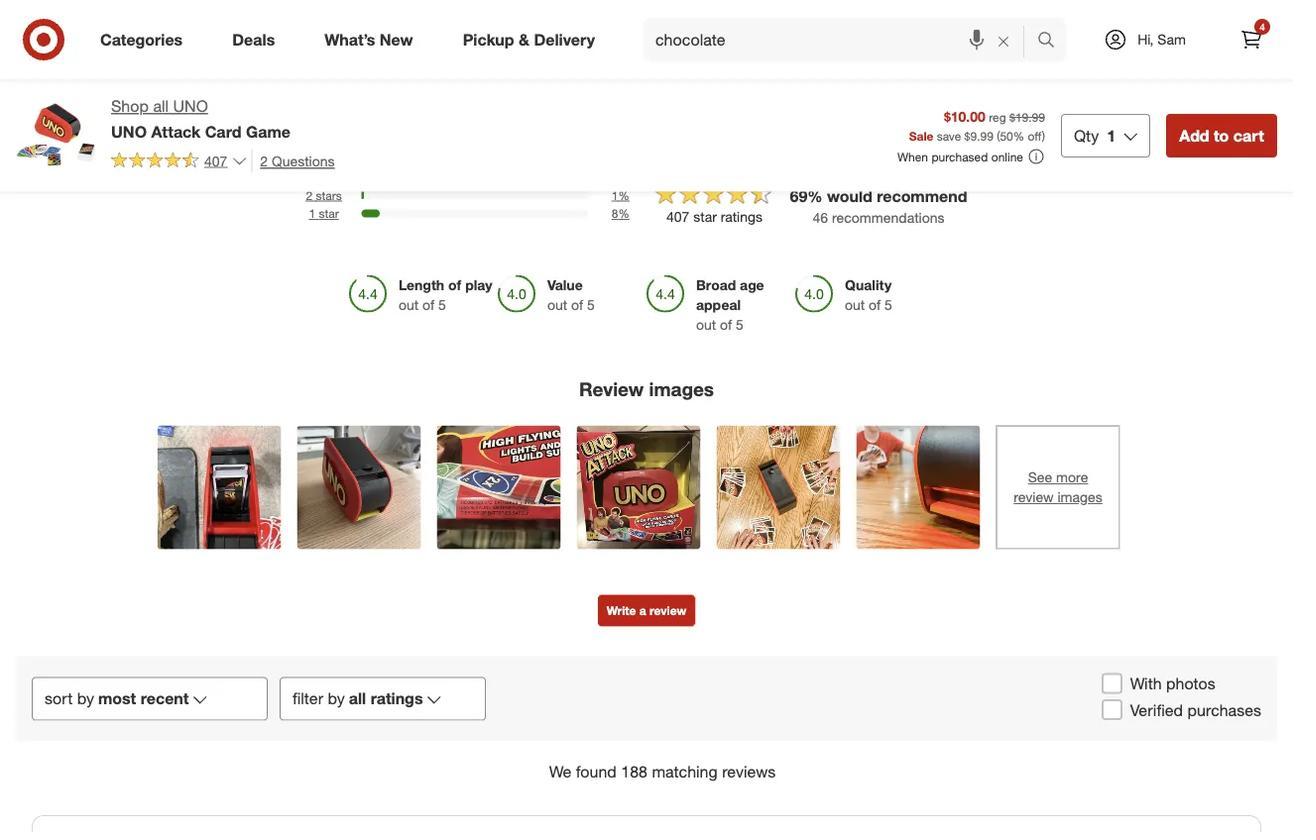 Task type: describe. For each thing, give the bounding box(es) containing it.
407 star ratings
[[666, 209, 763, 226]]

guest ratings & reviews
[[510, 63, 783, 91]]

0 horizontal spatial uno
[[111, 122, 147, 141]]

filter
[[293, 690, 323, 709]]

value
[[547, 277, 583, 294]]

(
[[997, 128, 1000, 143]]

we
[[549, 764, 571, 783]]

found
[[576, 764, 617, 783]]

most
[[98, 690, 136, 709]]

50
[[1000, 128, 1013, 143]]

1 %
[[612, 188, 629, 203]]

pickup
[[463, 30, 514, 49]]

length
[[399, 277, 444, 294]]

8 %
[[612, 207, 629, 222]]

46
[[813, 209, 828, 227]]

stars for 4 stars 3 stars
[[316, 151, 342, 166]]

shop all uno uno attack card game
[[111, 97, 291, 141]]

hi,
[[1137, 31, 1154, 48]]

5 inside length of play out of 5
[[438, 297, 446, 314]]

2 stars from the top
[[316, 169, 342, 184]]

see more review images
[[1014, 469, 1102, 507]]

69 % would recommend 46 recommendations
[[790, 187, 967, 227]]

)
[[1042, 128, 1045, 143]]

add to cart
[[1179, 126, 1264, 145]]

of inside the broad age appeal out of 5
[[720, 316, 732, 334]]

2 questions
[[260, 152, 335, 169]]

guest review image 3 of 9, zoom in image
[[437, 426, 561, 550]]

What can we help you find? suggestions appear below search field
[[644, 18, 1042, 61]]

search button
[[1028, 18, 1076, 65]]

what's new link
[[308, 18, 438, 61]]

qty 1
[[1074, 126, 1116, 145]]

8
[[612, 207, 618, 222]]

69
[[790, 187, 807, 207]]

2 questions link
[[251, 150, 335, 172]]

0 horizontal spatial images
[[649, 379, 714, 402]]

2 for 2 stars
[[306, 188, 312, 203]]

game
[[246, 122, 291, 141]]

$
[[964, 128, 970, 143]]

attack
[[151, 122, 201, 141]]

pickup & delivery
[[463, 30, 595, 49]]

online
[[991, 149, 1023, 164]]

2 stars
[[306, 188, 342, 203]]

1 star
[[309, 207, 339, 222]]

play
[[465, 277, 492, 294]]

star for 407
[[693, 209, 717, 226]]

filter by all ratings
[[293, 690, 423, 709]]

5 inside quality out of 5
[[885, 297, 892, 314]]

stars for 2 stars
[[316, 188, 342, 203]]

out inside length of play out of 5
[[399, 297, 419, 314]]

add
[[1179, 126, 1209, 145]]

see
[[1028, 469, 1052, 487]]

reviews
[[722, 764, 776, 783]]

reg
[[989, 109, 1006, 124]]

what's
[[324, 30, 375, 49]]

guest review image 6 of 9, zoom in image
[[856, 426, 980, 550]]

categories link
[[83, 18, 207, 61]]

search
[[1028, 32, 1076, 51]]

write a review
[[607, 604, 686, 619]]

5 inside the broad age appeal out of 5
[[736, 316, 744, 334]]

star for 1
[[319, 207, 339, 222]]

verified purchases
[[1130, 701, 1261, 721]]

review
[[579, 379, 644, 402]]

out inside the broad age appeal out of 5
[[696, 316, 716, 334]]

cart
[[1233, 126, 1264, 145]]

recent
[[140, 690, 189, 709]]

out inside quality out of 5
[[845, 297, 865, 314]]

guest
[[510, 63, 574, 91]]

when
[[897, 149, 928, 164]]

more
[[1056, 469, 1088, 487]]

% for 1
[[618, 188, 629, 203]]

deals link
[[215, 18, 300, 61]]

1 vertical spatial ratings
[[370, 690, 423, 709]]

0 vertical spatial 1
[[1107, 126, 1116, 145]]

review for write a review
[[649, 604, 686, 619]]

sam
[[1157, 31, 1186, 48]]

hi, sam
[[1137, 31, 1186, 48]]

% inside $10.00 reg $19.99 sale save $ 9.99 ( 50 % off )
[[1013, 128, 1024, 143]]



Task type: vqa. For each thing, say whether or not it's contained in the screenshot.
with photos checkbox
yes



Task type: locate. For each thing, give the bounding box(es) containing it.
1 horizontal spatial 1
[[612, 188, 618, 203]]

1 horizontal spatial 4
[[1260, 20, 1265, 33]]

with
[[1130, 675, 1162, 694]]

0 vertical spatial review
[[1014, 489, 1054, 507]]

ratings
[[721, 209, 763, 226], [370, 690, 423, 709]]

out down quality
[[845, 297, 865, 314]]

4 inside 4 stars 3 stars
[[306, 151, 312, 166]]

2 vertical spatial 1
[[309, 207, 315, 222]]

pickup & delivery link
[[446, 18, 620, 61]]

5 down quality
[[885, 297, 892, 314]]

1 vertical spatial stars
[[316, 169, 342, 184]]

407
[[204, 152, 227, 169], [666, 209, 689, 226]]

guest review image 2 of 9, zoom in image
[[297, 426, 421, 550]]

4 up 3
[[306, 151, 312, 166]]

0 horizontal spatial by
[[77, 690, 94, 709]]

0 horizontal spatial star
[[319, 207, 339, 222]]

2 by from the left
[[328, 690, 345, 709]]

of down the 'length'
[[423, 297, 435, 314]]

new
[[380, 30, 413, 49]]

deals
[[232, 30, 275, 49]]

photos
[[1166, 675, 1215, 694]]

appeal
[[696, 297, 741, 314]]

out inside value out of 5
[[547, 297, 567, 314]]

4 for 4
[[1260, 20, 1265, 33]]

0 vertical spatial 407
[[204, 152, 227, 169]]

0 vertical spatial &
[[519, 30, 529, 49]]

407 link
[[111, 150, 247, 174]]

5
[[438, 297, 446, 314], [587, 297, 595, 314], [885, 297, 892, 314], [736, 316, 744, 334]]

sale
[[909, 128, 933, 143]]

of down appeal
[[720, 316, 732, 334]]

1 horizontal spatial by
[[328, 690, 345, 709]]

when purchased online
[[897, 149, 1023, 164]]

1 by from the left
[[77, 690, 94, 709]]

quality
[[845, 277, 892, 294]]

purchased
[[931, 149, 988, 164]]

1 horizontal spatial review
[[1014, 489, 1054, 507]]

all up attack
[[153, 97, 169, 116]]

to
[[1214, 126, 1229, 145]]

images right the review at the top
[[649, 379, 714, 402]]

0 vertical spatial 2
[[260, 152, 268, 169]]

all inside shop all uno uno attack card game
[[153, 97, 169, 116]]

shop
[[111, 97, 149, 116]]

of inside quality out of 5
[[869, 297, 881, 314]]

guest review image 1 of 9, zoom in image
[[157, 426, 281, 550]]

1 vertical spatial &
[[670, 63, 686, 91]]

review for see more review images
[[1014, 489, 1054, 507]]

2 for 2 questions
[[260, 152, 268, 169]]

% up 8 %
[[618, 188, 629, 203]]

of inside value out of 5
[[571, 297, 583, 314]]

0 vertical spatial 4
[[1260, 20, 1265, 33]]

questions
[[272, 152, 335, 169]]

4 right 'sam'
[[1260, 20, 1265, 33]]

review down see
[[1014, 489, 1054, 507]]

of down quality
[[869, 297, 881, 314]]

2
[[260, 152, 268, 169], [306, 188, 312, 203]]

1 vertical spatial 407
[[666, 209, 689, 226]]

ratings
[[581, 63, 664, 91]]

star up broad
[[693, 209, 717, 226]]

of left play
[[448, 277, 461, 294]]

qty
[[1074, 126, 1099, 145]]

1 right qty
[[1107, 126, 1116, 145]]

0 vertical spatial images
[[649, 379, 714, 402]]

recommend
[[877, 187, 967, 207]]

0 horizontal spatial ratings
[[370, 690, 423, 709]]

2 down 3
[[306, 188, 312, 203]]

1 vertical spatial images
[[1057, 489, 1102, 507]]

by for filter by
[[328, 690, 345, 709]]

out
[[399, 297, 419, 314], [547, 297, 567, 314], [845, 297, 865, 314], [696, 316, 716, 334]]

% for 69
[[807, 187, 823, 207]]

0 vertical spatial all
[[153, 97, 169, 116]]

we found 188 matching reviews
[[549, 764, 776, 783]]

1 vertical spatial all
[[349, 690, 366, 709]]

see more review images button
[[996, 426, 1120, 550]]

0 vertical spatial uno
[[173, 97, 208, 116]]

1 horizontal spatial uno
[[173, 97, 208, 116]]

1 up 8
[[612, 188, 618, 203]]

by for sort by
[[77, 690, 94, 709]]

1 horizontal spatial all
[[349, 690, 366, 709]]

would
[[827, 187, 872, 207]]

$10.00
[[944, 108, 985, 125]]

by right sort
[[77, 690, 94, 709]]

of down the value
[[571, 297, 583, 314]]

review
[[1014, 489, 1054, 507], [649, 604, 686, 619]]

0 horizontal spatial all
[[153, 97, 169, 116]]

out down appeal
[[696, 316, 716, 334]]

purchases
[[1187, 701, 1261, 721]]

% down the 1 %
[[618, 207, 629, 222]]

1 vertical spatial 4
[[306, 151, 312, 166]]

length of play out of 5
[[399, 277, 492, 314]]

2 vertical spatial stars
[[316, 188, 342, 203]]

With photos checkbox
[[1102, 675, 1122, 694]]

3 stars from the top
[[316, 188, 342, 203]]

1 stars from the top
[[316, 151, 342, 166]]

value out of 5
[[547, 277, 595, 314]]

all
[[153, 97, 169, 116], [349, 690, 366, 709]]

407 down the card
[[204, 152, 227, 169]]

& right the pickup
[[519, 30, 529, 49]]

images down 'more'
[[1057, 489, 1102, 507]]

4 link
[[1230, 18, 1273, 61]]

1 horizontal spatial star
[[693, 209, 717, 226]]

0 vertical spatial stars
[[316, 151, 342, 166]]

% for 8
[[618, 207, 629, 222]]

uno up attack
[[173, 97, 208, 116]]

recommendations
[[832, 209, 944, 227]]

407 for 407 star ratings
[[666, 209, 689, 226]]

delivery
[[534, 30, 595, 49]]

by right the filter
[[328, 690, 345, 709]]

write a review button
[[598, 596, 695, 628]]

save
[[937, 128, 961, 143]]

sort by most recent
[[45, 690, 189, 709]]

0 vertical spatial ratings
[[721, 209, 763, 226]]

$19.99
[[1009, 109, 1045, 124]]

% inside 69 % would recommend 46 recommendations
[[807, 187, 823, 207]]

1 horizontal spatial 2
[[306, 188, 312, 203]]

0 horizontal spatial &
[[519, 30, 529, 49]]

star down "2 stars"
[[319, 207, 339, 222]]

review inside write a review button
[[649, 604, 686, 619]]

1 horizontal spatial images
[[1057, 489, 1102, 507]]

9.99
[[970, 128, 993, 143]]

0 horizontal spatial 4
[[306, 151, 312, 166]]

1 for star
[[309, 207, 315, 222]]

broad
[[696, 277, 736, 294]]

Verified purchases checkbox
[[1102, 701, 1122, 721]]

1 horizontal spatial ratings
[[721, 209, 763, 226]]

write
[[607, 604, 636, 619]]

2 down game
[[260, 152, 268, 169]]

0 horizontal spatial 1
[[309, 207, 315, 222]]

a
[[639, 604, 646, 619]]

off
[[1028, 128, 1042, 143]]

matching
[[652, 764, 718, 783]]

1 vertical spatial uno
[[111, 122, 147, 141]]

5 inside value out of 5
[[587, 297, 595, 314]]

0 horizontal spatial 2
[[260, 152, 268, 169]]

% up the 46
[[807, 187, 823, 207]]

5 down appeal
[[736, 316, 744, 334]]

uno
[[173, 97, 208, 116], [111, 122, 147, 141]]

guest review image 4 of 9, zoom in image
[[577, 426, 701, 550]]

what's new
[[324, 30, 413, 49]]

4 for 4 stars 3 stars
[[306, 151, 312, 166]]

$10.00 reg $19.99 sale save $ 9.99 ( 50 % off )
[[909, 108, 1045, 143]]

& right ratings
[[670, 63, 686, 91]]

out down the 'length'
[[399, 297, 419, 314]]

guest review image 5 of 9, zoom in image
[[716, 426, 840, 550]]

2 horizontal spatial 1
[[1107, 126, 1116, 145]]

reviews
[[692, 63, 783, 91]]

407 inside "407" link
[[204, 152, 227, 169]]

card
[[205, 122, 241, 141]]

age
[[740, 277, 764, 294]]

ratings right the filter
[[370, 690, 423, 709]]

1 for %
[[612, 188, 618, 203]]

uno down shop
[[111, 122, 147, 141]]

5 up the review at the top
[[587, 297, 595, 314]]

verified
[[1130, 701, 1183, 721]]

with photos
[[1130, 675, 1215, 694]]

broad age appeal out of 5
[[696, 277, 764, 334]]

ratings up the "age"
[[721, 209, 763, 226]]

1 vertical spatial review
[[649, 604, 686, 619]]

407 right 8 %
[[666, 209, 689, 226]]

%
[[1013, 128, 1024, 143], [807, 187, 823, 207], [618, 188, 629, 203], [618, 207, 629, 222]]

4 stars 3 stars
[[306, 151, 342, 184]]

0 horizontal spatial review
[[649, 604, 686, 619]]

add to cart button
[[1166, 114, 1277, 158]]

review inside see more review images
[[1014, 489, 1054, 507]]

sort
[[45, 690, 73, 709]]

407 for 407
[[204, 152, 227, 169]]

quality out of 5
[[845, 277, 892, 314]]

all right the filter
[[349, 690, 366, 709]]

188
[[621, 764, 647, 783]]

out down the value
[[547, 297, 567, 314]]

review right a
[[649, 604, 686, 619]]

1 vertical spatial 2
[[306, 188, 312, 203]]

0 horizontal spatial 407
[[204, 152, 227, 169]]

1 horizontal spatial 407
[[666, 209, 689, 226]]

stars
[[316, 151, 342, 166], [316, 169, 342, 184], [316, 188, 342, 203]]

&
[[519, 30, 529, 49], [670, 63, 686, 91]]

image of uno attack card game image
[[16, 95, 95, 175]]

% left off
[[1013, 128, 1024, 143]]

images inside see more review images
[[1057, 489, 1102, 507]]

3
[[306, 169, 312, 184]]

1 down "2 stars"
[[309, 207, 315, 222]]

5 down the 'length'
[[438, 297, 446, 314]]

1 vertical spatial 1
[[612, 188, 618, 203]]

star
[[319, 207, 339, 222], [693, 209, 717, 226]]

1 horizontal spatial &
[[670, 63, 686, 91]]

review images
[[579, 379, 714, 402]]



